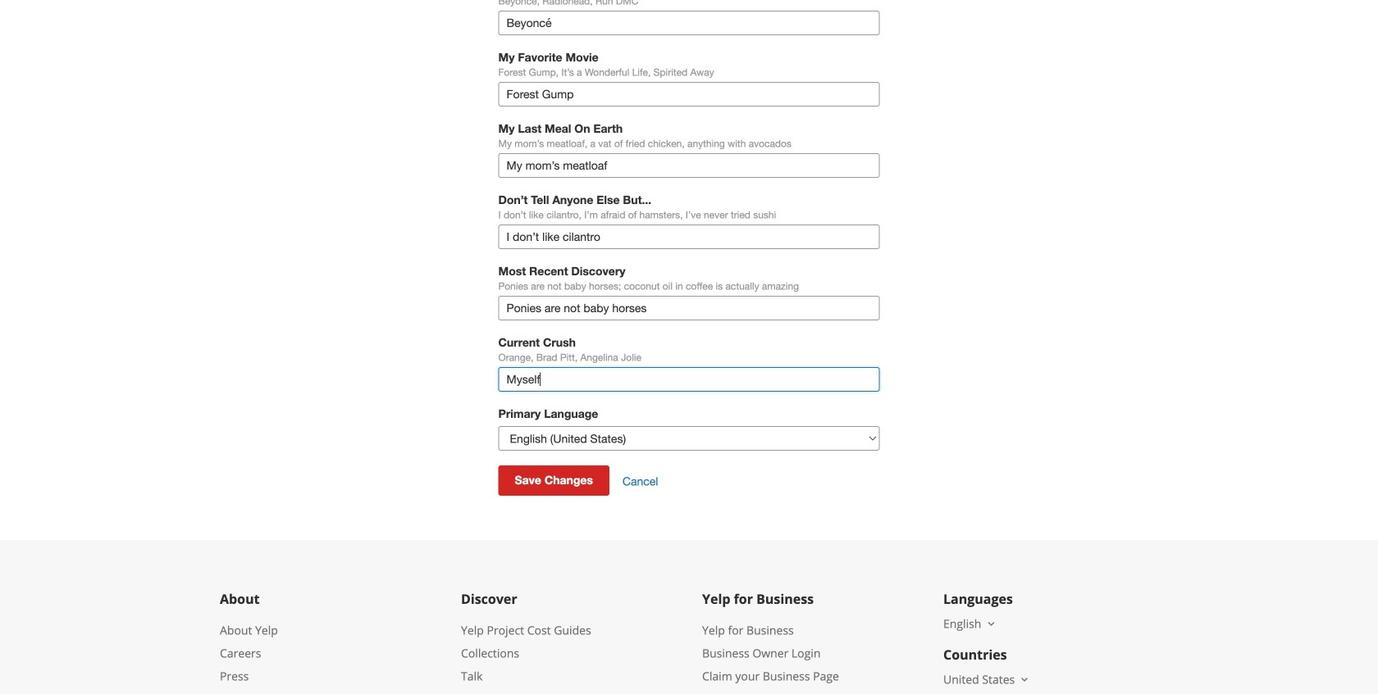 Task type: locate. For each thing, give the bounding box(es) containing it.
16 chevron down v2 image
[[1018, 674, 1031, 687]]

None text field
[[498, 11, 880, 35], [498, 82, 880, 107], [498, 225, 880, 250], [498, 11, 880, 35], [498, 82, 880, 107], [498, 225, 880, 250]]

None text field
[[498, 153, 880, 178], [498, 296, 880, 321], [498, 368, 880, 392], [498, 153, 880, 178], [498, 296, 880, 321], [498, 368, 880, 392]]



Task type: vqa. For each thing, say whether or not it's contained in the screenshot.
THE OPEN NOW 4:11 PM
no



